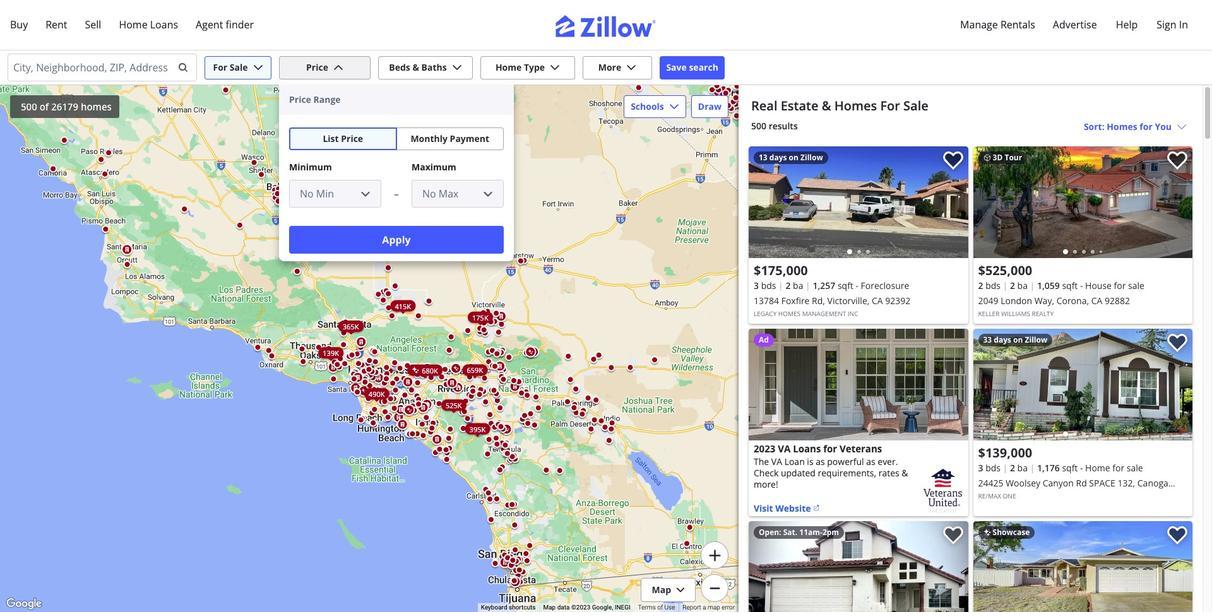 Task type: locate. For each thing, give the bounding box(es) containing it.
three dimensional image
[[984, 154, 991, 162]]

re/max
[[979, 492, 1002, 501]]

ba up london
[[1018, 280, 1028, 292]]

Price max telephone field
[[423, 184, 473, 204]]

500 down real
[[752, 120, 767, 132]]

help
[[1117, 18, 1139, 32]]

chevron left image down 13
[[756, 195, 771, 210]]

save this home image
[[943, 152, 964, 170], [1168, 527, 1188, 545]]

500 left 26179
[[21, 100, 37, 113]]

$139,000
[[979, 445, 1033, 462]]

2049 london way, corona, ca 92882 image
[[974, 147, 1193, 258]]

save this home button for $175,000
[[933, 147, 969, 182]]

plus image
[[708, 549, 722, 563]]

on right 13
[[789, 152, 799, 163]]

sqft up 'corona,'
[[1063, 280, 1079, 292]]

days right 13
[[770, 152, 787, 163]]

homes right sort:
[[1108, 120, 1138, 132]]

chevron left image for property images, use arrow keys to navigate, image 1 of 30 group
[[980, 570, 995, 585]]

home loans
[[119, 18, 178, 32]]

price toggle group
[[279, 120, 514, 150]]

0 vertical spatial for
[[1140, 120, 1153, 132]]

chevron down image inside beds & baths dropdown button
[[452, 63, 462, 73]]

132,
[[1118, 478, 1136, 490]]

search image
[[178, 63, 188, 73]]

keyboard shortcuts
[[481, 605, 536, 612]]

chevron right image
[[947, 195, 962, 210], [1172, 195, 1187, 210], [1172, 377, 1187, 393], [1172, 570, 1187, 585]]

home left 'loans'
[[119, 18, 148, 32]]

92392
[[886, 295, 911, 307]]

chevron down image inside more dropdown button
[[627, 63, 637, 73]]

3 up 24425
[[979, 462, 984, 474]]

map up terms of use link
[[652, 584, 672, 596]]

2 down $139,000
[[1011, 462, 1016, 474]]

zillow down realty on the bottom of the page
[[1026, 335, 1048, 346]]

2 horizontal spatial home
[[1086, 462, 1111, 474]]

for inside dropdown button
[[1140, 120, 1153, 132]]

1 horizontal spatial map
[[652, 584, 672, 596]]

- up 13784 foxfire rd, victorville, ca 92392 link
[[856, 280, 859, 292]]

chevron left image inside property images, use arrow keys to navigate, image 1 of 3 group
[[756, 195, 771, 210]]

google,
[[592, 605, 614, 612]]

chevron down image up report
[[677, 586, 685, 595]]

results
[[769, 120, 798, 132]]

chevron left image down open:
[[756, 570, 771, 585]]

price
[[306, 61, 328, 73], [289, 93, 311, 105], [341, 132, 363, 144]]

price up price range
[[306, 61, 328, 73]]

$525,000
[[979, 262, 1033, 279]]

for up the 92882
[[1115, 280, 1127, 292]]

ca
[[872, 295, 884, 307], [1092, 295, 1103, 307], [1002, 493, 1013, 505]]

chevron right image inside the property images, use arrow keys to navigate, image 1 of 34 'group'
[[1172, 377, 1187, 393]]

1 vertical spatial homes
[[1108, 120, 1138, 132]]

ca down - foreclosure
[[872, 295, 884, 307]]

chevron down image right more
[[627, 63, 637, 73]]

3 bds up 24425
[[979, 462, 1001, 474]]

chevron left image down 33
[[980, 377, 995, 393]]

chevron down image up range
[[334, 63, 344, 73]]

2 vertical spatial chevron left image
[[756, 570, 771, 585]]

london
[[1001, 295, 1033, 307]]

chevron down image
[[550, 63, 560, 73], [627, 63, 637, 73]]

sale up 132,
[[1127, 462, 1144, 474]]

chevron down image right you
[[1178, 122, 1188, 132]]

0 vertical spatial save this home image
[[1168, 152, 1188, 170]]

2 ba up foxfire
[[786, 280, 804, 292]]

ba
[[794, 280, 804, 292], [1018, 280, 1028, 292], [1018, 462, 1028, 474]]

chevron left image
[[980, 195, 995, 210], [980, 377, 995, 393], [756, 570, 771, 585]]

1 horizontal spatial ca
[[1002, 493, 1013, 505]]

1 horizontal spatial 500
[[752, 120, 767, 132]]

error
[[722, 605, 735, 612]]

on for $175,000
[[789, 152, 799, 163]]

of
[[40, 100, 49, 113], [658, 605, 663, 612]]

you
[[1156, 120, 1172, 132]]

chevron down image for more
[[627, 63, 637, 73]]

24425
[[979, 478, 1004, 490]]

price for price
[[306, 61, 328, 73]]

365k link
[[339, 321, 364, 332]]

zillow right 13
[[801, 152, 824, 163]]

0 horizontal spatial days
[[770, 152, 787, 163]]

monthly payment
[[411, 132, 490, 144]]

chevron right image
[[947, 570, 962, 585]]

bds up 24425
[[986, 462, 1001, 474]]

woolsey
[[1006, 478, 1041, 490]]

2 chevron down image from the left
[[627, 63, 637, 73]]

apply button
[[289, 226, 504, 254]]

0 vertical spatial days
[[770, 152, 787, 163]]

1,176
[[1038, 462, 1061, 474]]

1 vertical spatial save this home image
[[1168, 527, 1188, 545]]

2 vertical spatial for
[[1113, 462, 1125, 474]]

ca inside "24425 woolsey canyon rd space 132, canoga park, ca 91304"
[[1002, 493, 1013, 505]]

0 vertical spatial on
[[789, 152, 799, 163]]

main content
[[739, 85, 1203, 613]]

91304
[[1015, 493, 1041, 505]]

3
[[754, 280, 759, 292], [979, 462, 984, 474]]

0 vertical spatial save this home image
[[943, 152, 964, 170]]

3 bds up 13784
[[754, 280, 777, 292]]

main content containing real estate & homes for sale
[[739, 85, 1203, 613]]

0 horizontal spatial map
[[544, 605, 556, 612]]

days right 33
[[995, 335, 1012, 346]]

0 horizontal spatial of
[[40, 100, 49, 113]]

chevron left image inside the property images, use arrow keys to navigate, image 1 of 38 group
[[980, 195, 995, 210]]

save search
[[667, 61, 719, 73]]

0 horizontal spatial 3 bds
[[754, 280, 777, 292]]

2 ba up london
[[1011, 280, 1028, 292]]

1 horizontal spatial save this home image
[[1168, 527, 1188, 545]]

chevron down image right "baths"
[[452, 63, 462, 73]]

ca inside 2049 london way, corona, ca 92882 keller williams realty
[[1092, 295, 1103, 307]]

0 horizontal spatial save this home image
[[943, 152, 964, 170]]

0 horizontal spatial chevron left image
[[756, 195, 771, 210]]

& right beds
[[413, 61, 419, 73]]

1 vertical spatial chevron left image
[[980, 377, 995, 393]]

map button
[[642, 579, 696, 603]]

map
[[652, 584, 672, 596], [544, 605, 556, 612]]

2 down $175,000 at the top of the page
[[786, 280, 791, 292]]

for for $139,000
[[1113, 462, 1125, 474]]

save this home image for $139,000
[[1168, 334, 1188, 353]]

terms of use link
[[639, 605, 676, 612]]

re/max one
[[979, 492, 1017, 501]]

2 for $139,000
[[1011, 462, 1016, 474]]

home up 'space'
[[1086, 462, 1111, 474]]

2 up london
[[1011, 280, 1016, 292]]

chevron left image for $525,000
[[980, 195, 995, 210]]

sign in link
[[1149, 10, 1198, 40]]

0 vertical spatial 3
[[754, 280, 759, 292]]

1 vertical spatial sale
[[1127, 462, 1144, 474]]

13 days on zillow
[[759, 152, 824, 163]]

chevron left image right chevron right icon
[[980, 570, 995, 585]]

ca right re/max
[[1002, 493, 1013, 505]]

1 vertical spatial save this home image
[[1168, 334, 1188, 353]]

ca inside 13784 foxfire rd, victorville, ca 92392 legacy homes management inc
[[872, 295, 884, 307]]

homes
[[835, 97, 878, 114], [1108, 120, 1138, 132]]

of left the use
[[658, 605, 663, 612]]

1 horizontal spatial chevron down image
[[627, 63, 637, 73]]

1 horizontal spatial on
[[1014, 335, 1024, 346]]

415k link
[[391, 300, 416, 312]]

1 horizontal spatial chevron left image
[[980, 570, 995, 585]]

sell
[[85, 18, 101, 32]]

map for map data ©2023 google, inegi
[[544, 605, 556, 612]]

0 horizontal spatial 500
[[21, 100, 37, 113]]

2049 london way, corona, ca 92882 link
[[979, 294, 1188, 309]]

sqft up victorville,
[[838, 280, 854, 292]]

home inside home type popup button
[[496, 61, 522, 73]]

bds up 13784
[[762, 280, 777, 292]]

0 horizontal spatial zillow
[[801, 152, 824, 163]]

chevron right image inside the property images, use arrow keys to navigate, image 1 of 38 group
[[1172, 195, 1187, 210]]

minus image
[[708, 582, 722, 595]]

real
[[752, 97, 778, 114]]

payment
[[450, 132, 490, 144]]

1 vertical spatial 3
[[979, 462, 984, 474]]

1 horizontal spatial of
[[658, 605, 663, 612]]

2 ba
[[786, 280, 804, 292], [1011, 280, 1028, 292], [1011, 462, 1028, 474]]

rd
[[1077, 478, 1088, 490]]

in
[[1180, 18, 1189, 32]]

0 vertical spatial map
[[652, 584, 672, 596]]

home for home type
[[496, 61, 522, 73]]

chevron left image down three dimensional icon
[[980, 195, 995, 210]]

1 vertical spatial 500
[[752, 120, 767, 132]]

of left 26179
[[40, 100, 49, 113]]

save this home button
[[933, 147, 969, 182], [1158, 147, 1193, 182], [1158, 329, 1193, 365], [933, 522, 969, 557], [1158, 522, 1193, 557]]

schools
[[631, 100, 664, 112]]

sale up the 92882
[[1129, 280, 1145, 292]]

ca down house
[[1092, 295, 1103, 307]]

0 vertical spatial price
[[306, 61, 328, 73]]

0 vertical spatial chevron left image
[[756, 195, 771, 210]]

2 ba up woolsey
[[1011, 462, 1028, 474]]

1 horizontal spatial homes
[[1108, 120, 1138, 132]]

save this home image left three dimensional icon
[[943, 152, 964, 170]]

loading image
[[831, 418, 844, 431]]

chevron down image inside price popup button
[[334, 63, 344, 73]]

0 horizontal spatial on
[[789, 152, 799, 163]]

1 vertical spatial days
[[995, 335, 1012, 346]]

keller
[[979, 310, 1000, 318]]

Price min telephone field
[[300, 184, 351, 204]]

- up 2049 london way, corona, ca 92882 link
[[1081, 280, 1084, 292]]

beds & baths button
[[378, 56, 473, 79]]

chevron down image
[[253, 63, 263, 73], [334, 63, 344, 73], [452, 63, 462, 73], [670, 102, 680, 112], [1178, 122, 1188, 132], [677, 586, 685, 595]]

1 vertical spatial of
[[658, 605, 663, 612]]

manage rentals
[[961, 18, 1036, 32]]

chevron right image for $139,000
[[1172, 377, 1187, 393]]

property images, use arrow keys to navigate, image 1 of 30 group
[[974, 522, 1193, 613]]

1 vertical spatial map
[[544, 605, 556, 612]]

of for terms
[[658, 605, 663, 612]]

chevron down image inside sort: homes for you dropdown button
[[1178, 122, 1188, 132]]

price inside popup button
[[306, 61, 328, 73]]

0 horizontal spatial ca
[[872, 295, 884, 307]]

home left type
[[496, 61, 522, 73]]

property images, use arrow keys to navigate, image 1 of 38 group
[[974, 147, 1193, 262]]

for up 132,
[[1113, 462, 1125, 474]]

williams
[[1002, 310, 1031, 318]]

0 horizontal spatial home
[[119, 18, 148, 32]]

& right estate
[[822, 97, 832, 114]]

659k link
[[463, 364, 488, 376]]

price right list
[[341, 132, 363, 144]]

0 vertical spatial zillow
[[801, 152, 824, 163]]

home inside home loans link
[[119, 18, 148, 32]]

rentals
[[1001, 18, 1036, 32]]

0 horizontal spatial chevron down image
[[550, 63, 560, 73]]

ba up foxfire
[[794, 280, 804, 292]]

0 horizontal spatial homes
[[835, 97, 878, 114]]

1 horizontal spatial 3
[[979, 462, 984, 474]]

save this home image down 'canoga'
[[1168, 527, 1188, 545]]

rd,
[[812, 295, 826, 307]]

chevron down image for schools
[[670, 102, 680, 112]]

map left data
[[544, 605, 556, 612]]

0 vertical spatial of
[[40, 100, 49, 113]]

report
[[683, 605, 702, 612]]

2 vertical spatial home
[[1086, 462, 1111, 474]]

1 vertical spatial &
[[822, 97, 832, 114]]

save search button
[[660, 56, 725, 79]]

2 vertical spatial price
[[341, 132, 363, 144]]

sign in
[[1157, 18, 1189, 32]]

500 for 500 of 26179 homes
[[21, 100, 37, 113]]

chevron down image inside schools popup button
[[670, 102, 680, 112]]

days for $139,000
[[995, 335, 1012, 346]]

price left range
[[289, 93, 311, 105]]

- for $525,000
[[1081, 280, 1084, 292]]

1 horizontal spatial 3 bds
[[979, 462, 1001, 474]]

1 vertical spatial 3 bds
[[979, 462, 1001, 474]]

1 horizontal spatial zillow
[[1026, 335, 1048, 346]]

property images, use arrow keys to navigate, image 1 of 34 group
[[974, 329, 1193, 444]]

139k link
[[319, 347, 344, 359]]

ca for $525,000
[[1092, 295, 1103, 307]]

2 ba for $139,000
[[1011, 462, 1028, 474]]

of for 500
[[40, 100, 49, 113]]

1 chevron down image from the left
[[550, 63, 560, 73]]

inegi
[[615, 605, 631, 612]]

1 vertical spatial on
[[1014, 335, 1024, 346]]

home for home loans
[[119, 18, 148, 32]]

490k link
[[364, 388, 389, 400]]

13784 foxfire rd, victorville, ca 92392 legacy homes management inc
[[754, 295, 911, 318]]

1 horizontal spatial home
[[496, 61, 522, 73]]

homes left for
[[835, 97, 878, 114]]

3 for $175,000
[[754, 280, 759, 292]]

loading...
[[842, 417, 885, 429]]

chevron left image
[[756, 195, 771, 210], [980, 570, 995, 585]]

1 horizontal spatial days
[[995, 335, 1012, 346]]

on down williams
[[1014, 335, 1024, 346]]

3 bds for $175,000
[[754, 280, 777, 292]]

13784
[[754, 295, 780, 307]]

0 vertical spatial sale
[[1129, 280, 1145, 292]]

map inside dropdown button
[[652, 584, 672, 596]]

bds up 2049
[[986, 280, 1001, 292]]

home type button
[[481, 56, 576, 79]]

- foreclosure
[[856, 280, 910, 292]]

on
[[789, 152, 799, 163], [1014, 335, 1024, 346]]

395k link
[[465, 423, 490, 435]]

0 vertical spatial chevron left image
[[980, 195, 995, 210]]

chevron down image right schools
[[670, 102, 680, 112]]

1 vertical spatial for
[[1115, 280, 1127, 292]]

186 s massachusetts st, lake elsinore, ca 92530 image
[[749, 522, 969, 613]]

chevron right image for $175,000
[[947, 195, 962, 210]]

sqft for $525,000
[[1063, 280, 1079, 292]]

main navigation
[[0, 0, 1213, 51]]

chevron down image for sort: homes for you
[[1178, 122, 1188, 132]]

0 vertical spatial 500
[[21, 100, 37, 113]]

save this home button for $139,000
[[1158, 329, 1193, 365]]

1,059 sqft
[[1038, 280, 1079, 292]]

1 vertical spatial price
[[289, 93, 311, 105]]

- up rd
[[1081, 462, 1084, 474]]

33
[[984, 335, 993, 346]]

0 horizontal spatial &
[[413, 61, 419, 73]]

save this home image
[[1168, 152, 1188, 170], [1168, 334, 1188, 353], [943, 527, 964, 545]]

0 horizontal spatial 3
[[754, 280, 759, 292]]

help link
[[1108, 10, 1147, 40]]

chevron down image inside home type popup button
[[550, 63, 560, 73]]

home type
[[496, 61, 545, 73]]

chevron down image for price
[[334, 63, 344, 73]]

bds for $139,000
[[986, 462, 1001, 474]]

open: sat. 11am-2pm
[[759, 527, 840, 538]]

keyboard
[[481, 605, 508, 612]]

24425 woolsey canyon rd space 132, canoga park, ca 91304
[[979, 478, 1169, 505]]

chevron left image inside property images, use arrow keys to navigate, image 1 of 30 group
[[980, 570, 995, 585]]

139k
[[323, 348, 339, 358]]

1 vertical spatial zillow
[[1026, 335, 1048, 346]]

buy
[[10, 18, 28, 32]]

chevron left image inside the property images, use arrow keys to navigate, image 1 of 34 'group'
[[980, 377, 995, 393]]

1 vertical spatial home
[[496, 61, 522, 73]]

0 vertical spatial home
[[119, 18, 148, 32]]

for left you
[[1140, 120, 1153, 132]]

3 up 13784
[[754, 280, 759, 292]]

0 vertical spatial 3 bds
[[754, 280, 777, 292]]

type
[[524, 61, 545, 73]]

sqft up rd
[[1063, 462, 1079, 474]]

schools button
[[624, 95, 687, 118]]

ba up woolsey
[[1018, 462, 1028, 474]]

2 horizontal spatial ca
[[1092, 295, 1103, 307]]

estate
[[781, 97, 819, 114]]

500 for 500 results
[[752, 120, 767, 132]]

chevron down image for home type
[[550, 63, 560, 73]]

ba for $525,000
[[1018, 280, 1028, 292]]

chevron down image right type
[[550, 63, 560, 73]]

1 vertical spatial chevron left image
[[980, 570, 995, 585]]

175k
[[473, 313, 489, 322]]

price inside "button"
[[341, 132, 363, 144]]

0 vertical spatial &
[[413, 61, 419, 73]]



Task type: vqa. For each thing, say whether or not it's contained in the screenshot.
Price max "phone field"
yes



Task type: describe. For each thing, give the bounding box(es) containing it.
rent link
[[37, 10, 76, 40]]

tour
[[1005, 152, 1023, 163]]

save this home image for $525,000
[[1168, 152, 1188, 170]]

price for price range
[[289, 93, 311, 105]]

1,059
[[1038, 280, 1061, 292]]

for for $525,000
[[1115, 280, 1127, 292]]

monthly payment button
[[396, 127, 504, 150]]

–
[[394, 187, 399, 200]]

data
[[558, 605, 570, 612]]

agent finder link
[[187, 10, 263, 40]]

300k link
[[339, 321, 364, 332]]

sort:
[[1085, 120, 1105, 132]]

bds for $175,000
[[762, 280, 777, 292]]

chevron down image for beds & baths
[[452, 63, 462, 73]]

range
[[314, 93, 341, 105]]

on for $139,000
[[1014, 335, 1024, 346]]

500 results
[[752, 120, 798, 132]]

zillow for $175,000
[[801, 152, 824, 163]]

sqft for $139,000
[[1063, 462, 1079, 474]]

175k link
[[468, 312, 493, 323]]

beds
[[389, 61, 411, 73]]

sale
[[904, 97, 929, 114]]

1,257 sqft
[[813, 280, 854, 292]]

sign
[[1157, 18, 1177, 32]]

490k
[[369, 389, 385, 399]]

park,
[[979, 493, 1000, 505]]

2 for $175,000
[[786, 280, 791, 292]]

minimum
[[289, 161, 332, 173]]

search
[[689, 61, 719, 73]]

terms
[[639, 605, 656, 612]]

showcase
[[991, 527, 1031, 538]]

apply
[[382, 233, 411, 247]]

save
[[667, 61, 687, 73]]

525k link
[[442, 400, 467, 411]]

real estate & homes for sale
[[752, 97, 929, 114]]

26179
[[51, 100, 78, 113]]

draw
[[699, 100, 722, 112]]

legacy
[[754, 310, 777, 318]]

property images, use arrow keys to navigate, image 1 of 2 group
[[749, 522, 969, 613]]

92882
[[1105, 295, 1131, 307]]

- for $139,000
[[1081, 462, 1084, 474]]

map region
[[0, 20, 878, 613]]

advertise
[[1054, 18, 1098, 32]]

sale for $139,000
[[1127, 462, 1144, 474]]

13784 foxfire rd, victorville, ca 92392 link
[[754, 294, 964, 309]]

365k
[[343, 322, 359, 331]]

415k
[[395, 301, 411, 311]]

2 ba for $525,000
[[1011, 280, 1028, 292]]

keyboard shortcuts button
[[481, 604, 536, 613]]

report a map error
[[683, 605, 735, 612]]

935 e payson st, glendora, ca 91740 image
[[974, 522, 1193, 613]]

680k
[[422, 366, 438, 375]]

chevron right image for $525,000
[[1172, 195, 1187, 210]]

advertisement region
[[749, 329, 969, 517]]

home loans link
[[110, 10, 187, 40]]

Search text field
[[13, 57, 170, 78]]

2 bds
[[979, 280, 1001, 292]]

sell link
[[76, 10, 110, 40]]

chevron down image inside map dropdown button
[[677, 586, 685, 595]]

chevron left image for $139,000
[[980, 377, 995, 393]]

2049 london way, corona, ca 92882 keller williams realty
[[979, 295, 1131, 318]]

beds & baths
[[389, 61, 447, 73]]

chevron left image for property images, use arrow keys to navigate, image 1 of 3 group
[[756, 195, 771, 210]]

sparkle image
[[984, 529, 991, 537]]

2 vertical spatial save this home image
[[943, 527, 964, 545]]

rent
[[46, 18, 67, 32]]

ba for $139,000
[[1018, 462, 1028, 474]]

2 up 2049
[[979, 280, 984, 292]]

map for map
[[652, 584, 672, 596]]

buy link
[[1, 10, 37, 40]]

property images, use arrow keys to navigate, image 1 of 3 group
[[749, 147, 969, 262]]

shortcuts
[[509, 605, 536, 612]]

2 ba for $175,000
[[786, 280, 804, 292]]

ca for $175,000
[[872, 295, 884, 307]]

homes
[[81, 100, 112, 113]]

11am-
[[800, 527, 823, 538]]

sqft for $175,000
[[838, 280, 854, 292]]

monthly
[[411, 132, 448, 144]]

canoga
[[1138, 478, 1169, 490]]

finder
[[226, 18, 254, 32]]

more
[[599, 61, 622, 73]]

sort: homes for you
[[1085, 120, 1172, 132]]

terms of use
[[639, 605, 676, 612]]

& inside dropdown button
[[413, 61, 419, 73]]

©2023
[[572, 605, 591, 612]]

agent
[[196, 18, 223, 32]]

homes inside sort: homes for you dropdown button
[[1108, 120, 1138, 132]]

victorville,
[[828, 295, 870, 307]]

way,
[[1035, 295, 1055, 307]]

sale for $525,000
[[1129, 280, 1145, 292]]

google image
[[3, 596, 45, 613]]

- for $175,000
[[856, 280, 859, 292]]

homes
[[779, 310, 801, 318]]

zillow for $139,000
[[1026, 335, 1048, 346]]

659k
[[467, 365, 483, 375]]

- house for sale
[[1081, 280, 1145, 292]]

more button
[[583, 56, 653, 79]]

chevron down image down finder at the top of page
[[253, 63, 263, 73]]

ba for $175,000
[[794, 280, 804, 292]]

3 for $139,000
[[979, 462, 984, 474]]

13784 foxfire rd, victorville, ca 92392 image
[[749, 147, 969, 258]]

list
[[323, 132, 339, 144]]

list price
[[323, 132, 363, 144]]

save this home image inside button
[[943, 152, 964, 170]]

save this home button for $525,000
[[1158, 147, 1193, 182]]

space
[[1090, 478, 1116, 490]]

bds for $525,000
[[986, 280, 1001, 292]]

days for $175,000
[[770, 152, 787, 163]]

2 for $525,000
[[1011, 280, 1016, 292]]

filters element
[[0, 51, 1213, 262]]

price button
[[279, 56, 371, 79]]

foreclosure
[[861, 280, 910, 292]]

zillow logo image
[[556, 15, 657, 37]]

0 vertical spatial homes
[[835, 97, 878, 114]]

1 horizontal spatial &
[[822, 97, 832, 114]]

3 bds for $139,000
[[979, 462, 1001, 474]]

corona,
[[1057, 295, 1090, 307]]

for
[[881, 97, 901, 114]]

sat.
[[784, 527, 798, 538]]

24425 woolsey canyon rd space 132, canoga park, ca 91304 image
[[974, 329, 1193, 441]]

33 days on zillow
[[984, 335, 1048, 346]]



